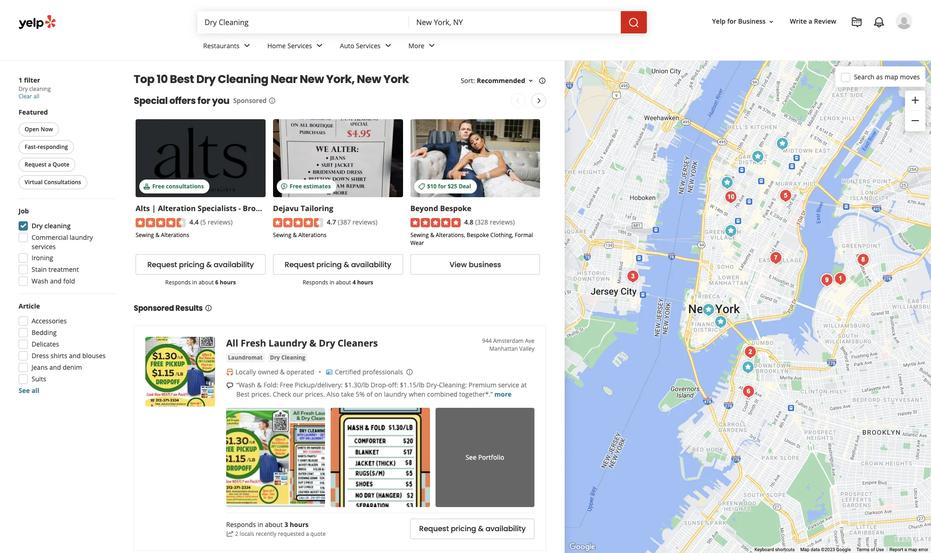 Task type: vqa. For each thing, say whether or not it's contained in the screenshot.
2nd 'Slideshow' element
no



Task type: describe. For each thing, give the bounding box(es) containing it.
laundromat
[[228, 354, 263, 362]]

$1.30/lb
[[344, 381, 369, 390]]

top
[[134, 72, 154, 87]]

dejavu tailoring image
[[748, 147, 767, 166]]

commercial laundry services
[[32, 233, 93, 251]]

1 horizontal spatial about
[[265, 521, 283, 530]]

bedding
[[32, 328, 57, 337]]

pricing for tailoring
[[316, 260, 342, 270]]

restaurants link
[[196, 33, 260, 60]]

jeans and denim
[[32, 363, 82, 372]]

notifications image
[[874, 17, 885, 28]]

sewing & alterations for tailoring
[[273, 231, 327, 239]]

responds in about 4 hours
[[303, 279, 373, 287]]

reviews) for bespoke
[[490, 218, 515, 227]]

16 free estimates v2 image
[[280, 183, 288, 190]]

map region
[[482, 0, 931, 554]]

laundry inside commercial laundry services
[[70, 233, 93, 242]]

view
[[450, 260, 467, 270]]

tailoring
[[301, 203, 333, 214]]

2 horizontal spatial request pricing & availability button
[[410, 519, 535, 540]]

a for request
[[48, 161, 51, 169]]

24 chevron down v2 image for more
[[426, 40, 438, 51]]

report
[[890, 548, 903, 553]]

sewing for alts
[[136, 231, 154, 239]]

filter
[[24, 76, 40, 85]]

treatment
[[48, 265, 79, 274]]

1 vertical spatial and
[[69, 352, 81, 360]]

valley
[[519, 345, 535, 353]]

premium
[[469, 381, 497, 390]]

dry-
[[426, 381, 439, 390]]

& inside '"wash & fold: free pickup/delivery: $1.30/lb drop-off: $1.15/lb dry-cleaning: premium service at best prices. check our prices. also take 5% of on laundry when combined together*."'
[[257, 381, 262, 390]]

dry up 16 certified professionals v2 icon
[[319, 337, 335, 350]]

best inside '"wash & fold: free pickup/delivery: $1.30/lb drop-off: $1.15/lb dry-cleaning: premium service at best prices. check our prices. also take 5% of on laundry when combined together*."'
[[236, 390, 250, 399]]

at
[[521, 381, 527, 390]]

locally owned & operated
[[235, 368, 314, 377]]

and for denim
[[49, 363, 61, 372]]

request pricing & availability for tailoring
[[285, 260, 391, 270]]

availability for dejavu tailoring
[[351, 260, 391, 270]]

york,
[[326, 72, 355, 87]]

together*."
[[459, 390, 493, 399]]

manhattan
[[489, 345, 518, 353]]

laundry inside '"wash & fold: free pickup/delivery: $1.30/lb drop-off: $1.15/lb dry-cleaning: premium service at best prices. check our prices. also take 5% of on laundry when combined together*."'
[[384, 390, 407, 399]]

job
[[19, 207, 29, 216]]

16 info v2 image for top 10 best dry cleaning near new york, new york
[[539, 77, 546, 84]]

dry inside 1 filter dry cleaning clear all
[[19, 85, 28, 93]]

use
[[876, 548, 884, 553]]

dry cleaning
[[270, 354, 305, 362]]

business
[[738, 17, 766, 26]]

wash and fold
[[32, 277, 75, 286]]

2 horizontal spatial request pricing & availability
[[419, 524, 526, 535]]

operated
[[286, 368, 314, 377]]

4.4 (5 reviews)
[[189, 218, 233, 227]]

yelp
[[712, 17, 726, 26]]

in for tailoring
[[330, 279, 334, 287]]

sewing for beyond
[[410, 231, 429, 239]]

request a quote
[[25, 161, 69, 169]]

10
[[157, 72, 168, 87]]

alts | alteration specialists - seaport image
[[711, 313, 730, 331]]

report a map error link
[[890, 548, 928, 553]]

clear
[[19, 92, 32, 100]]

certified
[[335, 368, 361, 377]]

2 new from the left
[[357, 72, 381, 87]]

16 speech v2 image
[[226, 382, 234, 390]]

1 horizontal spatial responds
[[226, 521, 256, 530]]

fold:
[[264, 381, 278, 390]]

16 deal v2 image
[[418, 183, 425, 190]]

dry inside button
[[270, 354, 280, 362]]

24 chevron down v2 image for auto services
[[382, 40, 394, 51]]

business categories element
[[196, 33, 913, 60]]

availability for alts | alteration specialists - brooklyn heights
[[214, 260, 254, 270]]

sponsored for sponsored results
[[134, 303, 174, 314]]

sewing & alterations, bespoke clothing, formal wear
[[410, 231, 533, 247]]

responds in about 3 hours
[[226, 521, 309, 530]]

free for |
[[152, 183, 165, 190]]

0 vertical spatial group
[[905, 91, 926, 131]]

moves
[[900, 72, 920, 81]]

see all button
[[19, 386, 39, 395]]

terms of use
[[857, 548, 884, 553]]

for for $10
[[438, 183, 446, 190]]

consultations
[[166, 183, 204, 190]]

beyond bespoke image
[[773, 134, 792, 153]]

(328
[[475, 218, 488, 227]]

open
[[25, 125, 39, 133]]

1 vertical spatial cleaning
[[44, 222, 71, 230]]

3
[[284, 521, 288, 530]]

and for fold
[[50, 277, 62, 286]]

yhx dry cleaner image
[[741, 343, 760, 362]]

1 prices. from the left
[[251, 390, 271, 399]]

blouses
[[82, 352, 106, 360]]

all
[[226, 337, 238, 350]]

business
[[469, 260, 501, 270]]

the eco laundry company image
[[722, 188, 740, 206]]

deal
[[459, 183, 471, 190]]

google
[[836, 548, 851, 553]]

user actions element
[[705, 12, 926, 69]]

fast-responding
[[25, 143, 68, 151]]

about for |
[[198, 279, 214, 287]]

beyond
[[410, 203, 438, 214]]

more link
[[401, 33, 445, 60]]

a for report
[[905, 548, 907, 553]]

service
[[498, 381, 519, 390]]

$10 for $25 deal link
[[410, 119, 540, 197]]

tatyana cleaner image
[[722, 222, 740, 240]]

1
[[19, 76, 22, 85]]

free consultations
[[152, 183, 204, 190]]

wagner tailoring image
[[699, 301, 718, 319]]

write a review link
[[786, 13, 840, 30]]

view business link
[[410, 255, 540, 275]]

amsterdam
[[493, 337, 524, 345]]

restaurants
[[203, 41, 240, 50]]

group containing job
[[16, 207, 115, 289]]

dry cleaning button
[[268, 354, 307, 363]]

responds for |
[[165, 279, 191, 287]]

celsious image
[[831, 270, 850, 288]]

recently
[[256, 531, 277, 538]]

4.7 star rating image
[[273, 218, 323, 228]]

for for yelp
[[727, 17, 737, 26]]

free estimates link
[[273, 119, 403, 197]]

2 locals recently requested a quote
[[235, 531, 326, 538]]

Near text field
[[416, 17, 613, 27]]

1 filter dry cleaning clear all
[[19, 76, 51, 100]]

|
[[152, 203, 156, 214]]

fold
[[63, 277, 75, 286]]

24 chevron down v2 image for restaurants
[[241, 40, 253, 51]]

more
[[495, 390, 512, 399]]

on
[[374, 390, 382, 399]]

dry cleaning
[[32, 222, 71, 230]]

search image
[[628, 17, 639, 28]]

map for moves
[[885, 72, 898, 81]]

more link
[[495, 390, 512, 399]]

alterations for |
[[161, 231, 189, 239]]

$10
[[427, 183, 437, 190]]

more
[[408, 41, 425, 50]]



Task type: locate. For each thing, give the bounding box(es) containing it.
0 horizontal spatial reviews)
[[208, 218, 233, 227]]

1 vertical spatial bespoke
[[467, 231, 489, 239]]

laundromat link
[[226, 354, 265, 363]]

locals
[[240, 531, 254, 538]]

terms
[[857, 548, 870, 553]]

0 horizontal spatial 16 chevron down v2 image
[[527, 77, 535, 84]]

dry up you
[[196, 72, 216, 87]]

1 sewing & alterations from the left
[[136, 231, 189, 239]]

0 horizontal spatial request pricing & availability
[[147, 260, 254, 270]]

0 horizontal spatial cleaning
[[218, 72, 268, 87]]

0 vertical spatial and
[[50, 277, 62, 286]]

hours up requested
[[290, 521, 309, 530]]

free right 16 free estimates v2 image
[[290, 183, 302, 190]]

sewing & alterations for |
[[136, 231, 189, 239]]

944 amsterdam ave manhattan valley
[[482, 337, 535, 353]]

1 horizontal spatial prices.
[[305, 390, 325, 399]]

services
[[288, 41, 312, 50], [356, 41, 381, 50]]

0 vertical spatial for
[[727, 17, 737, 26]]

16 chevron down v2 image right business
[[768, 18, 775, 25]]

free estimates
[[290, 183, 331, 190]]

laundromat button
[[226, 354, 265, 363]]

none field find
[[205, 17, 402, 27]]

6
[[215, 279, 218, 287]]

all down suits
[[32, 386, 39, 395]]

bespoke up 4.8 at top
[[440, 203, 472, 214]]

in up recently
[[258, 521, 263, 530]]

1 horizontal spatial sponsored
[[233, 96, 267, 105]]

for left you
[[198, 94, 210, 107]]

reviews) right (387
[[353, 218, 377, 227]]

consultations
[[44, 178, 81, 186]]

1 horizontal spatial 16 chevron down v2 image
[[768, 18, 775, 25]]

Find text field
[[205, 17, 402, 27]]

16 certified professionals v2 image
[[326, 369, 333, 376]]

about
[[198, 279, 214, 287], [336, 279, 351, 287], [265, 521, 283, 530]]

sponsored left the results
[[134, 303, 174, 314]]

reviews) for |
[[208, 218, 233, 227]]

brooklyn
[[243, 203, 276, 214]]

1 horizontal spatial in
[[258, 521, 263, 530]]

2 vertical spatial for
[[438, 183, 446, 190]]

info icon image
[[406, 369, 413, 376], [406, 369, 413, 376]]

0 horizontal spatial pricing
[[179, 260, 204, 270]]

group
[[905, 91, 926, 131], [16, 207, 115, 289], [16, 302, 115, 396]]

2 horizontal spatial about
[[336, 279, 351, 287]]

responds for tailoring
[[303, 279, 328, 287]]

request pricing & availability button for |
[[136, 255, 266, 275]]

4.8 star rating image
[[410, 218, 461, 228]]

new left york at the left of the page
[[357, 72, 381, 87]]

prices. down the "pickup/delivery:" at the left bottom of page
[[305, 390, 325, 399]]

2 24 chevron down v2 image from the left
[[426, 40, 438, 51]]

"wash
[[236, 381, 255, 390]]

1 new from the left
[[300, 72, 324, 87]]

responds left 4
[[303, 279, 328, 287]]

keyboard shortcuts button
[[755, 547, 795, 554]]

about left 4
[[336, 279, 351, 287]]

recommended button
[[477, 76, 535, 85]]

0 horizontal spatial for
[[198, 94, 210, 107]]

hours for tailoring
[[357, 279, 373, 287]]

0 horizontal spatial none field
[[205, 17, 402, 27]]

1 horizontal spatial map
[[908, 548, 917, 553]]

group containing article
[[16, 302, 115, 396]]

0 horizontal spatial see
[[19, 386, 30, 395]]

responds up the 2
[[226, 521, 256, 530]]

estimates
[[303, 183, 331, 190]]

2 horizontal spatial for
[[727, 17, 737, 26]]

bespoke
[[440, 203, 472, 214], [467, 231, 489, 239]]

1 horizontal spatial new
[[357, 72, 381, 87]]

1 horizontal spatial request pricing & availability button
[[273, 255, 403, 275]]

and down stain treatment
[[50, 277, 62, 286]]

request pricing & availability button for tailoring
[[273, 255, 403, 275]]

2 horizontal spatial in
[[330, 279, 334, 287]]

2 vertical spatial and
[[49, 363, 61, 372]]

bespoke down (328
[[467, 231, 489, 239]]

1 vertical spatial 16 info v2 image
[[269, 97, 276, 104]]

of inside '"wash & fold: free pickup/delivery: $1.30/lb drop-off: $1.15/lb dry-cleaning: premium service at best prices. check our prices. also take 5% of on laundry when combined together*."'
[[367, 390, 373, 399]]

wear
[[410, 239, 424, 247]]

0 horizontal spatial in
[[192, 279, 197, 287]]

1 horizontal spatial cleaning
[[281, 354, 305, 362]]

dry down 1
[[19, 85, 28, 93]]

1 sewing from the left
[[136, 231, 154, 239]]

0 vertical spatial best
[[170, 72, 194, 87]]

1 none field from the left
[[205, 17, 402, 27]]

2 none field from the left
[[416, 17, 613, 27]]

owned
[[258, 368, 278, 377]]

hours right 6
[[220, 279, 236, 287]]

zoom in image
[[910, 95, 921, 106]]

in left 4
[[330, 279, 334, 287]]

evada cleaners image
[[739, 382, 758, 401]]

sponsored
[[233, 96, 267, 105], [134, 303, 174, 314]]

1 vertical spatial see
[[466, 453, 477, 462]]

sewing & alterations down 4.4 star rating image
[[136, 231, 189, 239]]

24 chevron down v2 image inside auto services link
[[382, 40, 394, 51]]

free for tailoring
[[290, 183, 302, 190]]

0 vertical spatial 16 chevron down v2 image
[[768, 18, 775, 25]]

dry up locally owned & operated
[[270, 354, 280, 362]]

24 chevron down v2 image
[[241, 40, 253, 51], [314, 40, 325, 51]]

a left quote
[[306, 531, 309, 538]]

alts | alteration specialists - brooklyn heights image
[[739, 358, 757, 377]]

0 horizontal spatial of
[[367, 390, 373, 399]]

0 horizontal spatial request pricing & availability button
[[136, 255, 266, 275]]

about for tailoring
[[336, 279, 351, 287]]

bespoke inside sewing & alterations, bespoke clothing, formal wear
[[467, 231, 489, 239]]

0 horizontal spatial responds
[[165, 279, 191, 287]]

laundry down off:
[[384, 390, 407, 399]]

0 vertical spatial 16 info v2 image
[[539, 77, 546, 84]]

free up the check
[[280, 381, 293, 390]]

services
[[32, 242, 56, 251]]

1 horizontal spatial best
[[236, 390, 250, 399]]

services right 'auto'
[[356, 41, 381, 50]]

all right clear
[[33, 92, 39, 100]]

sponsored right you
[[233, 96, 267, 105]]

0 vertical spatial all
[[33, 92, 39, 100]]

1 vertical spatial all
[[32, 386, 39, 395]]

"wash & fold: free pickup/delivery: $1.30/lb drop-off: $1.15/lb dry-cleaning: premium service at best prices. check our prices. also take 5% of on laundry when combined together*."
[[236, 381, 527, 399]]

pricing for |
[[179, 260, 204, 270]]

responds up sponsored results
[[165, 279, 191, 287]]

sewing down 4.4 star rating image
[[136, 231, 154, 239]]

coastal cleaners image
[[624, 267, 642, 286]]

16 chevron down v2 image for recommended
[[527, 77, 535, 84]]

24 chevron down v2 image right more
[[426, 40, 438, 51]]

1 vertical spatial laundry
[[384, 390, 407, 399]]

services right 'home'
[[288, 41, 312, 50]]

0 vertical spatial laundry
[[70, 233, 93, 242]]

alterations
[[161, 231, 189, 239], [298, 231, 327, 239]]

of left 'on'
[[367, 390, 373, 399]]

dress shirts and blouses
[[32, 352, 106, 360]]

accessories
[[32, 317, 67, 326]]

944
[[482, 337, 492, 345]]

see for see portfolio
[[466, 453, 477, 462]]

williamsburg dry cleaning image
[[818, 271, 836, 290]]

0 horizontal spatial 24 chevron down v2 image
[[382, 40, 394, 51]]

2 sewing from the left
[[273, 231, 291, 239]]

see portfolio
[[466, 453, 504, 462]]

4.8 (328 reviews)
[[464, 218, 515, 227]]

1 horizontal spatial alterations
[[298, 231, 327, 239]]

also
[[327, 390, 339, 399]]

2 services from the left
[[356, 41, 381, 50]]

sewing for dejavu
[[273, 231, 291, 239]]

champion cleaners image
[[776, 186, 795, 205]]

1 horizontal spatial of
[[871, 548, 875, 553]]

terms of use link
[[857, 548, 884, 553]]

none field up business categories 'element'
[[416, 17, 613, 27]]

sammy cleaners image
[[854, 251, 872, 269]]

1 horizontal spatial hours
[[290, 521, 309, 530]]

0 horizontal spatial services
[[288, 41, 312, 50]]

cleaning up you
[[218, 72, 268, 87]]

free consultations link
[[136, 119, 266, 197]]

0 vertical spatial of
[[367, 390, 373, 399]]

quote
[[311, 531, 326, 538]]

1 horizontal spatial 24 chevron down v2 image
[[314, 40, 325, 51]]

16 trending v2 image
[[226, 531, 234, 538]]

zoom out image
[[910, 115, 921, 126]]

alterations down 4.4 star rating image
[[161, 231, 189, 239]]

shortcuts
[[775, 548, 795, 553]]

24 chevron down v2 image inside restaurants 'link'
[[241, 40, 253, 51]]

0 vertical spatial cleaning
[[218, 72, 268, 87]]

reviews) up clothing,
[[490, 218, 515, 227]]

16 chevron down v2 image up next icon
[[527, 77, 535, 84]]

search
[[854, 72, 875, 81]]

ave
[[525, 337, 535, 345]]

map
[[800, 548, 810, 553]]

2 alterations from the left
[[298, 231, 327, 239]]

0 vertical spatial bespoke
[[440, 203, 472, 214]]

1 horizontal spatial 16 info v2 image
[[539, 77, 546, 84]]

1 reviews) from the left
[[208, 218, 233, 227]]

0 horizontal spatial sewing & alterations
[[136, 231, 189, 239]]

0 vertical spatial map
[[885, 72, 898, 81]]

4.4 star rating image
[[136, 218, 186, 228]]

requested
[[278, 531, 305, 538]]

0 horizontal spatial alterations
[[161, 231, 189, 239]]

1 vertical spatial for
[[198, 94, 210, 107]]

a right report
[[905, 548, 907, 553]]

2 reviews) from the left
[[353, 218, 377, 227]]

none field up home services link
[[205, 17, 402, 27]]

about up 2 locals recently requested a quote
[[265, 521, 283, 530]]

2 vertical spatial group
[[16, 302, 115, 396]]

16 chevron down v2 image for yelp for business
[[768, 18, 775, 25]]

2 horizontal spatial sewing
[[410, 231, 429, 239]]

1 horizontal spatial sewing & alterations
[[273, 231, 327, 239]]

all inside 1 filter dry cleaning clear all
[[33, 92, 39, 100]]

1 horizontal spatial pricing
[[316, 260, 342, 270]]

prices. down the fold:
[[251, 390, 271, 399]]

2 sewing & alterations from the left
[[273, 231, 327, 239]]

reviews) for tailoring
[[353, 218, 377, 227]]

request
[[25, 161, 47, 169], [147, 260, 177, 270], [285, 260, 315, 270], [419, 524, 449, 535]]

0 vertical spatial sponsored
[[233, 96, 267, 105]]

0 horizontal spatial laundry
[[70, 233, 93, 242]]

quote
[[53, 161, 69, 169]]

0 horizontal spatial 24 chevron down v2 image
[[241, 40, 253, 51]]

denim
[[63, 363, 82, 372]]

1 horizontal spatial laundry
[[384, 390, 407, 399]]

16 info v2 image for special offers for you
[[269, 97, 276, 104]]

1 horizontal spatial request pricing & availability
[[285, 260, 391, 270]]

recommended
[[477, 76, 525, 85]]

24 chevron down v2 image right restaurants
[[241, 40, 253, 51]]

our
[[293, 390, 303, 399]]

sponsored for sponsored
[[233, 96, 267, 105]]

0 vertical spatial cleaning
[[29, 85, 51, 93]]

a right write
[[809, 17, 813, 26]]

4.7
[[327, 218, 336, 227]]

0 horizontal spatial new
[[300, 72, 324, 87]]

keyboard shortcuts
[[755, 548, 795, 553]]

results
[[175, 303, 203, 314]]

3 sewing from the left
[[410, 231, 429, 239]]

16 info v2 image
[[205, 305, 212, 312]]

article
[[19, 302, 40, 311]]

review
[[814, 17, 836, 26]]

of left use
[[871, 548, 875, 553]]

1 horizontal spatial availability
[[351, 260, 391, 270]]

new right near
[[300, 72, 324, 87]]

16 info v2 image up next icon
[[539, 77, 546, 84]]

in left 6
[[192, 279, 197, 287]]

1 alterations from the left
[[161, 231, 189, 239]]

cleaning inside 1 filter dry cleaning clear all
[[29, 85, 51, 93]]

0 horizontal spatial sponsored
[[134, 303, 174, 314]]

1 horizontal spatial 24 chevron down v2 image
[[426, 40, 438, 51]]

16 chevron down v2 image
[[768, 18, 775, 25], [527, 77, 535, 84]]

prices.
[[251, 390, 271, 399], [305, 390, 325, 399]]

projects image
[[851, 17, 862, 28]]

google image
[[567, 542, 598, 554]]

dry up commercial
[[32, 222, 43, 230]]

5%
[[356, 390, 365, 399]]

combined
[[427, 390, 458, 399]]

24 chevron down v2 image left 'auto'
[[314, 40, 325, 51]]

dry cleaning link
[[268, 354, 307, 363]]

2 horizontal spatial pricing
[[451, 524, 476, 535]]

map for error
[[908, 548, 917, 553]]

hours right 4
[[357, 279, 373, 287]]

for inside button
[[727, 17, 737, 26]]

reviews) down alts | alteration specialists - brooklyn heights
[[208, 218, 233, 227]]

1 24 chevron down v2 image from the left
[[241, 40, 253, 51]]

virtual consultations button
[[19, 176, 87, 189]]

home services
[[267, 41, 312, 50]]

previous image
[[512, 95, 524, 106]]

portfolio
[[478, 453, 504, 462]]

pickup/delivery:
[[295, 381, 343, 390]]

1 horizontal spatial none field
[[416, 17, 613, 27]]

dejavu tailoring
[[273, 203, 333, 214]]

0 horizontal spatial map
[[885, 72, 898, 81]]

alts | alteration specialists - brooklyn heights link
[[136, 203, 307, 214]]

alteration
[[158, 203, 196, 214]]

a left 'quote'
[[48, 161, 51, 169]]

1 vertical spatial of
[[871, 548, 875, 553]]

2 horizontal spatial hours
[[357, 279, 373, 287]]

2 24 chevron down v2 image from the left
[[314, 40, 325, 51]]

all fresh laundry & dry cleaners image
[[145, 337, 215, 407]]

and up denim
[[69, 352, 81, 360]]

all fresh laundry & dry cleaners link
[[226, 337, 378, 350]]

sewing inside sewing & alterations, bespoke clothing, formal wear
[[410, 231, 429, 239]]

0 horizontal spatial availability
[[214, 260, 254, 270]]

for right 'yelp'
[[727, 17, 737, 26]]

next image
[[534, 95, 545, 106]]

2 horizontal spatial availability
[[486, 524, 526, 535]]

0 horizontal spatial best
[[170, 72, 194, 87]]

24 chevron down v2 image inside home services link
[[314, 40, 325, 51]]

4.7 (387 reviews)
[[327, 218, 377, 227]]

16 free consultations v2 image
[[143, 183, 150, 190]]

write a review
[[790, 17, 836, 26]]

in for |
[[192, 279, 197, 287]]

-
[[239, 203, 241, 214]]

1 horizontal spatial reviews)
[[353, 218, 377, 227]]

cleaning inside button
[[281, 354, 305, 362]]

beyond bespoke link
[[410, 203, 472, 214]]

request inside button
[[25, 161, 47, 169]]

hours for |
[[220, 279, 236, 287]]

free inside '"wash & fold: free pickup/delivery: $1.30/lb drop-off: $1.15/lb dry-cleaning: premium service at best prices. check our prices. also take 5% of on laundry when combined together*."'
[[280, 381, 293, 390]]

alterations for tailoring
[[298, 231, 327, 239]]

auto services link
[[333, 33, 401, 60]]

laundry right commercial
[[70, 233, 93, 242]]

sewing down 4.7 star rating image
[[273, 231, 291, 239]]

cleaning up commercial
[[44, 222, 71, 230]]

1 horizontal spatial see
[[466, 453, 477, 462]]

16 chevron down v2 image inside recommended popup button
[[527, 77, 535, 84]]

christina o. image
[[896, 13, 913, 29]]

a for write
[[809, 17, 813, 26]]

alterations down 4.7 star rating image
[[298, 231, 327, 239]]

1 horizontal spatial services
[[356, 41, 381, 50]]

1 vertical spatial 16 chevron down v2 image
[[527, 77, 535, 84]]

sewing & alterations down 4.7 star rating image
[[273, 231, 327, 239]]

cleaning down filter
[[29, 85, 51, 93]]

request pricing & availability button
[[136, 255, 266, 275], [273, 255, 403, 275], [410, 519, 535, 540]]

None search field
[[197, 11, 649, 33]]

24 chevron down v2 image inside more link
[[426, 40, 438, 51]]

york
[[383, 72, 409, 87]]

laundry project 23 image
[[718, 173, 736, 192]]

2 horizontal spatial responds
[[303, 279, 328, 287]]

0 horizontal spatial 16 info v2 image
[[269, 97, 276, 104]]

1 vertical spatial sponsored
[[134, 303, 174, 314]]

mango dry cleaners image
[[767, 249, 785, 267]]

for left '$25'
[[438, 183, 446, 190]]

locally
[[235, 368, 256, 377]]

cleaning down 'laundry'
[[281, 354, 305, 362]]

2 horizontal spatial reviews)
[[490, 218, 515, 227]]

sponsored results
[[134, 303, 203, 314]]

offers
[[169, 94, 196, 107]]

0 horizontal spatial sewing
[[136, 231, 154, 239]]

as
[[876, 72, 883, 81]]

0 horizontal spatial prices.
[[251, 390, 271, 399]]

and
[[50, 277, 62, 286], [69, 352, 81, 360], [49, 363, 61, 372]]

1 services from the left
[[288, 41, 312, 50]]

0 vertical spatial see
[[19, 386, 30, 395]]

24 chevron down v2 image
[[382, 40, 394, 51], [426, 40, 438, 51]]

beyond bespoke
[[410, 203, 472, 214]]

a inside button
[[48, 161, 51, 169]]

1 vertical spatial map
[[908, 548, 917, 553]]

0 horizontal spatial about
[[198, 279, 214, 287]]

16 info v2 image
[[539, 77, 546, 84], [269, 97, 276, 104]]

request pricing & availability for |
[[147, 260, 254, 270]]

1 horizontal spatial for
[[438, 183, 446, 190]]

&
[[155, 231, 160, 239], [293, 231, 297, 239], [430, 231, 434, 239], [206, 260, 212, 270], [344, 260, 349, 270], [309, 337, 316, 350], [280, 368, 285, 377], [257, 381, 262, 390], [478, 524, 484, 535]]

sewing down 4.8 star rating image
[[410, 231, 429, 239]]

featured group
[[17, 108, 115, 191]]

free right 16 free consultations v2 image
[[152, 183, 165, 190]]

about left 6
[[198, 279, 214, 287]]

None field
[[205, 17, 402, 27], [416, 17, 613, 27]]

24 chevron down v2 image right auto services
[[382, 40, 394, 51]]

1 vertical spatial cleaning
[[281, 354, 305, 362]]

24 chevron down v2 image for home services
[[314, 40, 325, 51]]

1 horizontal spatial sewing
[[273, 231, 291, 239]]

services for home services
[[288, 41, 312, 50]]

services for auto services
[[356, 41, 381, 50]]

3 reviews) from the left
[[490, 218, 515, 227]]

1 vertical spatial group
[[16, 207, 115, 289]]

& inside sewing & alterations, bespoke clothing, formal wear
[[430, 231, 434, 239]]

none field the near
[[416, 17, 613, 27]]

1 vertical spatial best
[[236, 390, 250, 399]]

map right as
[[885, 72, 898, 81]]

dress
[[32, 352, 49, 360]]

1 24 chevron down v2 image from the left
[[382, 40, 394, 51]]

alterations,
[[436, 231, 465, 239]]

16 locally owned v2 image
[[226, 369, 234, 376]]

best right 10 at the left
[[170, 72, 194, 87]]

and down shirts
[[49, 363, 61, 372]]

2 prices. from the left
[[305, 390, 325, 399]]

best down "wash
[[236, 390, 250, 399]]

$25
[[448, 183, 457, 190]]

you
[[212, 94, 229, 107]]

see portfolio link
[[435, 408, 535, 508]]

map left error
[[908, 548, 917, 553]]

heights
[[278, 203, 307, 214]]

0 horizontal spatial hours
[[220, 279, 236, 287]]

16 info v2 image down the top 10 best dry cleaning near new york, new york
[[269, 97, 276, 104]]

see for see all
[[19, 386, 30, 395]]

16 chevron down v2 image inside yelp for business button
[[768, 18, 775, 25]]

see inside group
[[19, 386, 30, 395]]



